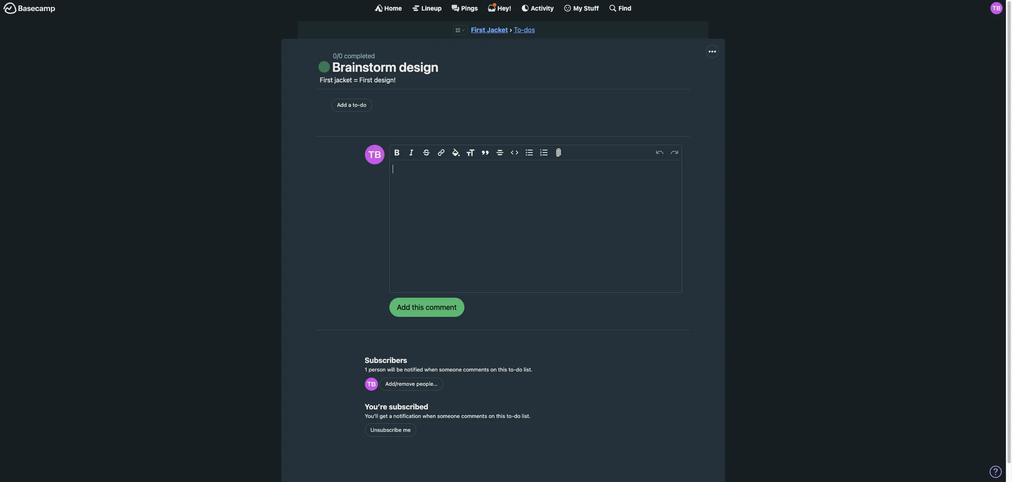 Task type: locate. For each thing, give the bounding box(es) containing it.
2 vertical spatial to-
[[507, 413, 514, 419]]

my
[[573, 4, 582, 12]]

comments inside subscribers 1 person will be notified when someone comments on this to-do list.
[[463, 366, 489, 373]]

people…
[[417, 381, 438, 387]]

find
[[619, 4, 632, 12]]

0 vertical spatial to-
[[353, 102, 360, 108]]

2 horizontal spatial first
[[471, 26, 485, 33]]

when right notification
[[423, 413, 436, 419]]

unsubscribe
[[371, 427, 402, 433]]

2 vertical spatial tyler black image
[[365, 378, 378, 391]]

list. for subscribers
[[524, 366, 533, 373]]

to-
[[514, 26, 524, 33]]

1 vertical spatial comments
[[461, 413, 487, 419]]

someone for subscribers
[[439, 366, 462, 373]]

lineup link
[[412, 4, 442, 12]]

add a to-do
[[337, 102, 366, 108]]

a right the get
[[389, 413, 392, 419]]

notification
[[394, 413, 421, 419]]

someone
[[439, 366, 462, 373], [437, 413, 460, 419]]

first for first jacket = first design!
[[320, 76, 333, 84]]

1 vertical spatial list.
[[522, 413, 531, 419]]

1 horizontal spatial first
[[360, 76, 372, 84]]

2 vertical spatial do
[[514, 413, 521, 419]]

someone right "notified"
[[439, 366, 462, 373]]

to- inside subscribers 1 person will be notified when someone comments on this to-do list.
[[509, 366, 516, 373]]

activity
[[531, 4, 554, 12]]

on inside 'you're subscribed you'll get a notification when someone comments on this to-do list.'
[[489, 413, 495, 419]]

1 horizontal spatial a
[[389, 413, 392, 419]]

my stuff
[[573, 4, 599, 12]]

add
[[337, 102, 347, 108]]

comments inside 'you're subscribed you'll get a notification when someone comments on this to-do list.'
[[461, 413, 487, 419]]

1 vertical spatial someone
[[437, 413, 460, 419]]

on inside subscribers 1 person will be notified when someone comments on this to-do list.
[[491, 366, 497, 373]]

first jacket
[[471, 26, 508, 33]]

this inside 'you're subscribed you'll get a notification when someone comments on this to-do list.'
[[496, 413, 505, 419]]

when for you're
[[423, 413, 436, 419]]

on for subscribers
[[491, 366, 497, 373]]

someone down people…
[[437, 413, 460, 419]]

on
[[491, 366, 497, 373], [489, 413, 495, 419]]

0 vertical spatial on
[[491, 366, 497, 373]]

›
[[510, 26, 512, 33]]

0/0 completed
[[333, 52, 375, 60]]

a inside button
[[348, 102, 351, 108]]

1 vertical spatial when
[[423, 413, 436, 419]]

this
[[498, 366, 507, 373], [496, 413, 505, 419]]

add/remove people…
[[385, 381, 438, 387]]

to- inside 'you're subscribed you'll get a notification when someone comments on this to-do list.'
[[507, 413, 514, 419]]

tyler black image inside 'main' element
[[991, 2, 1003, 14]]

someone inside subscribers 1 person will be notified when someone comments on this to-do list.
[[439, 366, 462, 373]]

0 vertical spatial someone
[[439, 366, 462, 373]]

0 vertical spatial tyler black image
[[991, 2, 1003, 14]]

add a to-do button
[[331, 99, 372, 112]]

Type your comment here… text field
[[390, 160, 682, 293]]

get
[[380, 413, 388, 419]]

when
[[425, 366, 438, 373], [423, 413, 436, 419]]

jacket
[[487, 26, 508, 33]]

subscribed
[[389, 402, 428, 411]]

someone for you're
[[437, 413, 460, 419]]

0 vertical spatial list.
[[524, 366, 533, 373]]

do
[[360, 102, 366, 108], [516, 366, 522, 373], [514, 413, 521, 419]]

to-
[[353, 102, 360, 108], [509, 366, 516, 373], [507, 413, 514, 419]]

hey!
[[498, 4, 511, 12]]

0 vertical spatial do
[[360, 102, 366, 108]]

list. inside subscribers 1 person will be notified when someone comments on this to-do list.
[[524, 366, 533, 373]]

0 vertical spatial comments
[[463, 366, 489, 373]]

unsubscribe me
[[371, 427, 411, 433]]

be
[[397, 366, 403, 373]]

activity link
[[521, 4, 554, 12]]

a right the "add"
[[348, 102, 351, 108]]

0 vertical spatial a
[[348, 102, 351, 108]]

when inside 'you're subscribed you'll get a notification when someone comments on this to-do list.'
[[423, 413, 436, 419]]

list. inside 'you're subscribed you'll get a notification when someone comments on this to-do list.'
[[522, 413, 531, 419]]

0 horizontal spatial a
[[348, 102, 351, 108]]

me
[[403, 427, 411, 433]]

main element
[[0, 0, 1006, 16]]

this for you're
[[496, 413, 505, 419]]

0/0 completed link
[[333, 52, 375, 60]]

hey! button
[[488, 3, 511, 12]]

0 vertical spatial when
[[425, 366, 438, 373]]

1 vertical spatial this
[[496, 413, 505, 419]]

a inside 'you're subscribed you'll get a notification when someone comments on this to-do list.'
[[389, 413, 392, 419]]

list.
[[524, 366, 533, 373], [522, 413, 531, 419]]

comments
[[463, 366, 489, 373], [461, 413, 487, 419]]

0 vertical spatial this
[[498, 366, 507, 373]]

1 vertical spatial on
[[489, 413, 495, 419]]

first for first jacket
[[471, 26, 485, 33]]

1 vertical spatial to-
[[509, 366, 516, 373]]

tyler black image
[[991, 2, 1003, 14], [365, 145, 384, 164], [365, 378, 378, 391]]

design
[[399, 59, 438, 75]]

this inside subscribers 1 person will be notified when someone comments on this to-do list.
[[498, 366, 507, 373]]

when inside subscribers 1 person will be notified when someone comments on this to-do list.
[[425, 366, 438, 373]]

unsubscribe me button
[[365, 423, 416, 437]]

comments for subscribers
[[463, 366, 489, 373]]

1 vertical spatial do
[[516, 366, 522, 373]]

a
[[348, 102, 351, 108], [389, 413, 392, 419]]

notified
[[404, 366, 423, 373]]

1 vertical spatial a
[[389, 413, 392, 419]]

someone inside 'you're subscribed you'll get a notification when someone comments on this to-do list.'
[[437, 413, 460, 419]]

do inside subscribers 1 person will be notified when someone comments on this to-do list.
[[516, 366, 522, 373]]

do inside 'you're subscribed you'll get a notification when someone comments on this to-do list.'
[[514, 413, 521, 419]]

when up people…
[[425, 366, 438, 373]]

None submit
[[389, 298, 465, 317]]

on for you're
[[489, 413, 495, 419]]

do for subscribed
[[514, 413, 521, 419]]

first jacket = first design!
[[320, 76, 396, 84]]

0 horizontal spatial first
[[320, 76, 333, 84]]

first
[[471, 26, 485, 33], [320, 76, 333, 84], [360, 76, 372, 84]]



Task type: vqa. For each thing, say whether or not it's contained in the screenshot.
for related to activity
no



Task type: describe. For each thing, give the bounding box(es) containing it.
home
[[384, 4, 402, 12]]

list. for you're
[[522, 413, 531, 419]]

subscribers 1 person will be notified when someone comments on this to-do list.
[[365, 356, 533, 373]]

1 vertical spatial tyler black image
[[365, 145, 384, 164]]

you're subscribed you'll get a notification when someone comments on this to-do list.
[[365, 402, 531, 419]]

add/remove
[[385, 381, 415, 387]]

home link
[[375, 4, 402, 12]]

switch accounts image
[[3, 2, 55, 15]]

brainstorm design
[[332, 59, 438, 75]]

person
[[369, 366, 386, 373]]

to- for subscribed
[[507, 413, 514, 419]]

first jacket link
[[471, 26, 508, 33]]

brainstorm design link
[[332, 59, 438, 75]]

my stuff button
[[564, 4, 599, 12]]

will
[[387, 366, 395, 373]]

do for 1
[[516, 366, 522, 373]]

you'll
[[365, 413, 378, 419]]

stuff
[[584, 4, 599, 12]]

pings
[[461, 4, 478, 12]]

design!
[[374, 76, 396, 84]]

do inside add a to-do button
[[360, 102, 366, 108]]

completed
[[344, 52, 375, 60]]

you're
[[365, 402, 387, 411]]

to- for 1
[[509, 366, 516, 373]]

lineup
[[422, 4, 442, 12]]

this for subscribers
[[498, 366, 507, 373]]

0/0
[[333, 52, 343, 60]]

1
[[365, 366, 367, 373]]

to-dos link
[[514, 26, 535, 33]]

brainstorm
[[332, 59, 396, 75]]

dos
[[524, 26, 535, 33]]

=
[[354, 76, 358, 84]]

find button
[[609, 4, 632, 12]]

to- inside button
[[353, 102, 360, 108]]

when for subscribers
[[425, 366, 438, 373]]

› to-dos
[[510, 26, 535, 33]]

jacket
[[335, 76, 352, 84]]

add/remove people… link
[[380, 378, 443, 391]]

subscribers
[[365, 356, 407, 365]]

comments for you're
[[461, 413, 487, 419]]

pings button
[[452, 4, 478, 12]]



